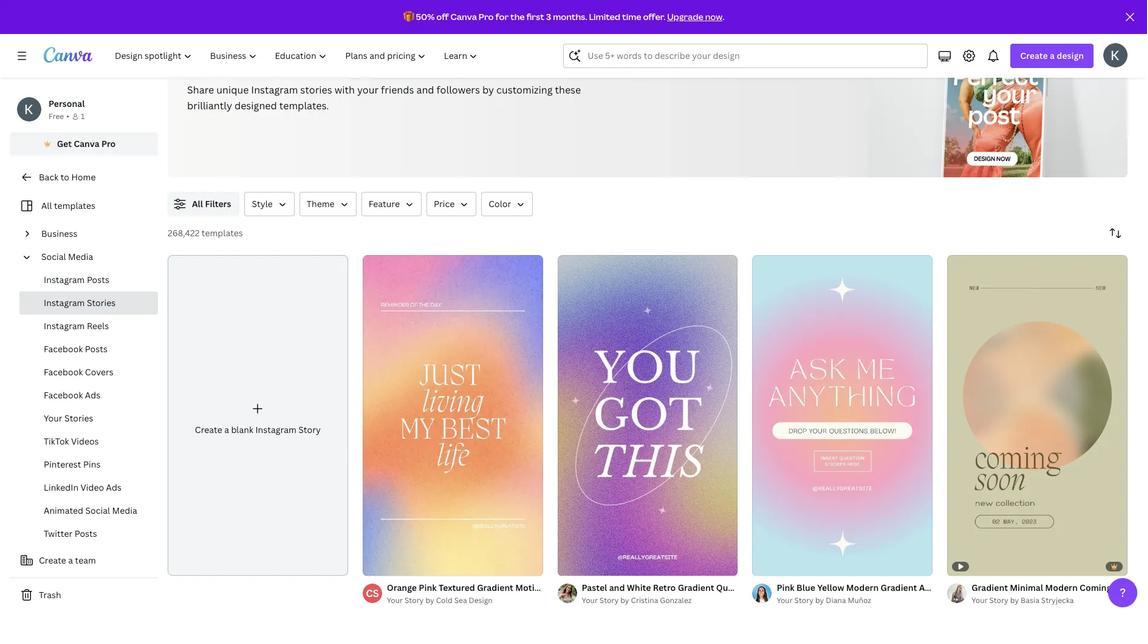 Task type: describe. For each thing, give the bounding box(es) containing it.
50%
[[416, 11, 435, 22]]

0 vertical spatial pro
[[479, 11, 494, 22]]

1 vertical spatial ads
[[106, 482, 122, 494]]

back to home
[[39, 171, 96, 183]]

orange pink textured gradient motivational quote instagram story image
[[363, 255, 543, 576]]

get
[[57, 138, 72, 150]]

create a team
[[39, 555, 96, 567]]

🎁 50% off canva pro for the first 3 months. limited time offer. upgrade now .
[[403, 11, 725, 22]]

pins
[[83, 459, 101, 471]]

offer.
[[643, 11, 666, 22]]

your story by diana muñoz link
[[777, 595, 933, 607]]

modern
[[1046, 582, 1078, 594]]

animated social media
[[44, 505, 137, 517]]

create for create a design
[[1021, 50, 1048, 61]]

soon
[[1114, 582, 1135, 594]]

all templates
[[41, 200, 95, 212]]

twitter posts link
[[19, 523, 158, 546]]

1 horizontal spatial canva
[[451, 11, 477, 22]]

instagram reels
[[44, 320, 109, 332]]

by inside gradient minimal modern coming soon an your story by basia stryjecka
[[1011, 596, 1020, 606]]

twitter posts
[[44, 528, 97, 540]]

color
[[489, 198, 511, 210]]

.
[[723, 11, 725, 22]]

top level navigation element
[[107, 44, 488, 68]]

linkedin video ads link
[[19, 477, 158, 500]]

Sort by button
[[1104, 221, 1128, 246]]

by inside pastel and white retro gradient quote instagram story your story by cristina gonzalez
[[621, 596, 630, 606]]

minimal
[[1010, 582, 1044, 594]]

your story by diana muñoz
[[777, 596, 872, 606]]

animated
[[44, 505, 83, 517]]

social inside "link"
[[85, 505, 110, 517]]

retro
[[653, 582, 676, 594]]

create a design
[[1021, 50, 1084, 61]]

instagram posts link
[[19, 269, 158, 292]]

cristina
[[631, 596, 659, 606]]

tiktok videos
[[44, 436, 99, 447]]

tiktok
[[44, 436, 69, 447]]

sea
[[455, 596, 467, 606]]

motivational
[[516, 582, 568, 594]]

free •
[[49, 111, 69, 122]]

by left diana at the bottom of page
[[816, 596, 825, 606]]

upgrade
[[668, 11, 704, 22]]

followers
[[437, 83, 480, 97]]

pastel and white retro gradient quote instagram story link
[[582, 582, 810, 595]]

pastel and white retro gradient quote instagram story image
[[558, 255, 738, 576]]

with
[[335, 83, 355, 97]]

gonzalez
[[660, 596, 692, 606]]

first
[[527, 11, 545, 22]]

orange
[[387, 582, 417, 594]]

designed
[[235, 99, 277, 112]]

create a blank instagram story link
[[168, 255, 348, 576]]

templates for all templates
[[54, 200, 95, 212]]

friends
[[381, 83, 414, 97]]

social media link
[[36, 246, 151, 269]]

tiktok videos link
[[19, 430, 158, 453]]

limited
[[589, 11, 621, 22]]

3
[[546, 11, 552, 22]]

by inside share unique instagram stories with your friends and followers by customizing these brilliantly designed templates.
[[483, 83, 494, 97]]

a for design
[[1050, 50, 1055, 61]]

white
[[627, 582, 651, 594]]

posts for instagram posts
[[87, 274, 109, 286]]

and inside share unique instagram stories with your friends and followers by customizing these brilliantly designed templates.
[[417, 83, 434, 97]]

blank
[[231, 424, 253, 436]]

off
[[437, 11, 449, 22]]

filters
[[205, 198, 231, 210]]

color button
[[482, 192, 533, 216]]

create a blank instagram story
[[195, 424, 321, 436]]

customizing
[[497, 83, 553, 97]]

pinterest pins
[[44, 459, 101, 471]]

back to home link
[[10, 165, 158, 190]]

quote for gradient
[[717, 582, 742, 594]]

your up tiktok
[[44, 413, 62, 424]]

canva inside button
[[74, 138, 99, 150]]

your stories
[[44, 413, 93, 424]]

personal
[[49, 98, 85, 109]]

style button
[[245, 192, 295, 216]]

gradient minimal modern coming soon an link
[[972, 582, 1148, 595]]

create for create a blank instagram story
[[195, 424, 222, 436]]

your story by cristina gonzalez link
[[582, 595, 738, 607]]

a for team
[[68, 555, 73, 567]]

gradient minimal modern coming soon an your story by basia stryjecka
[[972, 582, 1148, 606]]

your stories link
[[19, 407, 158, 430]]

stories
[[301, 83, 332, 97]]

Search search field
[[588, 44, 921, 67]]

create a team button
[[10, 549, 158, 573]]

get canva pro
[[57, 138, 116, 150]]

cold sea design image
[[363, 584, 382, 603]]

trash link
[[10, 584, 158, 608]]

facebook for facebook covers
[[44, 367, 83, 378]]

create for create a team
[[39, 555, 66, 567]]

gradient inside pastel and white retro gradient quote instagram story your story by cristina gonzalez
[[678, 582, 715, 594]]

and inside pastel and white retro gradient quote instagram story your story by cristina gonzalez
[[610, 582, 625, 594]]

0 horizontal spatial media
[[68, 251, 93, 263]]

business link
[[36, 222, 151, 246]]

style
[[252, 198, 273, 210]]

instagram up unique
[[187, 46, 285, 72]]

now
[[706, 11, 723, 22]]



Task type: locate. For each thing, give the bounding box(es) containing it.
feature
[[369, 198, 400, 210]]

facebook inside "link"
[[44, 343, 83, 355]]

2 vertical spatial posts
[[75, 528, 97, 540]]

all filters button
[[168, 192, 240, 216]]

1 vertical spatial and
[[610, 582, 625, 594]]

create inside 'create a blank instagram story' element
[[195, 424, 222, 436]]

0 vertical spatial ads
[[85, 390, 100, 401]]

videos
[[71, 436, 99, 447]]

all inside 'link'
[[41, 200, 52, 212]]

0 vertical spatial create
[[1021, 50, 1048, 61]]

0 vertical spatial posts
[[87, 274, 109, 286]]

a
[[1050, 50, 1055, 61], [224, 424, 229, 436], [68, 555, 73, 567]]

create left design
[[1021, 50, 1048, 61]]

stories up videos
[[64, 413, 93, 424]]

templates down filters
[[202, 227, 243, 239]]

an
[[1137, 582, 1148, 594]]

gradient up 'design'
[[477, 582, 514, 594]]

quote inside orange pink textured gradient motivational quote instagram story your story by cold sea design
[[570, 582, 596, 594]]

create a blank instagram story element
[[168, 255, 348, 576]]

facebook covers link
[[19, 361, 158, 384]]

media inside "link"
[[112, 505, 137, 517]]

kendall parks image
[[1104, 43, 1128, 67]]

1 horizontal spatial media
[[112, 505, 137, 517]]

create inside "create a design" dropdown button
[[1021, 50, 1048, 61]]

1 horizontal spatial gradient
[[678, 582, 715, 594]]

0 horizontal spatial all
[[41, 200, 52, 212]]

instagram up designed
[[251, 83, 298, 97]]

gradient inside gradient minimal modern coming soon an your story by basia stryjecka
[[972, 582, 1008, 594]]

posts down social media link
[[87, 274, 109, 286]]

posts for twitter posts
[[75, 528, 97, 540]]

your inside orange pink textured gradient motivational quote instagram story your story by cold sea design
[[387, 596, 403, 606]]

instagram inside share unique instagram stories with your friends and followers by customizing these brilliantly designed templates.
[[251, 83, 298, 97]]

stories for your stories
[[64, 413, 93, 424]]

a left blank
[[224, 424, 229, 436]]

instagram story templates
[[187, 46, 445, 72]]

trash
[[39, 590, 61, 601]]

by down 'white'
[[621, 596, 630, 606]]

2 gradient from the left
[[678, 582, 715, 594]]

social
[[41, 251, 66, 263], [85, 505, 110, 517]]

media up "instagram posts"
[[68, 251, 93, 263]]

templates down back to home
[[54, 200, 95, 212]]

instagram up facebook posts
[[44, 320, 85, 332]]

facebook posts link
[[19, 338, 158, 361]]

pinterest pins link
[[19, 453, 158, 477]]

1 vertical spatial pro
[[101, 138, 116, 150]]

a inside "create a design" dropdown button
[[1050, 50, 1055, 61]]

pink
[[419, 582, 437, 594]]

1 horizontal spatial social
[[85, 505, 110, 517]]

posts down animated social media "link"
[[75, 528, 97, 540]]

instagram inside pastel and white retro gradient quote instagram story your story by cristina gonzalez
[[744, 582, 786, 594]]

canva right off
[[451, 11, 477, 22]]

orange pink textured gradient motivational quote instagram story link
[[387, 582, 664, 595]]

ads down facebook covers link
[[85, 390, 100, 401]]

your left basia
[[972, 596, 988, 606]]

0 horizontal spatial pro
[[101, 138, 116, 150]]

all for all templates
[[41, 200, 52, 212]]

0 horizontal spatial ads
[[85, 390, 100, 401]]

2 vertical spatial facebook
[[44, 390, 83, 401]]

a inside 'create a blank instagram story' element
[[224, 424, 229, 436]]

posts
[[87, 274, 109, 286], [85, 343, 108, 355], [75, 528, 97, 540]]

back
[[39, 171, 58, 183]]

for
[[496, 11, 509, 22]]

instagram up cristina at the bottom right of page
[[598, 582, 640, 594]]

your inside pastel and white retro gradient quote instagram story your story by cristina gonzalez
[[582, 596, 598, 606]]

1
[[81, 111, 85, 122]]

your down pastel
[[582, 596, 598, 606]]

facebook for facebook ads
[[44, 390, 83, 401]]

create down twitter
[[39, 555, 66, 567]]

1 facebook from the top
[[44, 343, 83, 355]]

by right followers
[[483, 83, 494, 97]]

1 vertical spatial a
[[224, 424, 229, 436]]

1 vertical spatial social
[[85, 505, 110, 517]]

2 facebook from the top
[[44, 367, 83, 378]]

0 horizontal spatial canva
[[74, 138, 99, 150]]

2 vertical spatial a
[[68, 555, 73, 567]]

0 horizontal spatial gradient
[[477, 582, 514, 594]]

share unique instagram stories with your friends and followers by customizing these brilliantly designed templates.
[[187, 83, 581, 112]]

1 horizontal spatial a
[[224, 424, 229, 436]]

a for blank
[[224, 424, 229, 436]]

your
[[44, 413, 62, 424], [387, 596, 403, 606], [582, 596, 598, 606], [777, 596, 793, 606], [972, 596, 988, 606]]

all filters
[[192, 198, 231, 210]]

covers
[[85, 367, 114, 378]]

2 vertical spatial create
[[39, 555, 66, 567]]

1 horizontal spatial and
[[610, 582, 625, 594]]

0 vertical spatial a
[[1050, 50, 1055, 61]]

1 vertical spatial stories
[[64, 413, 93, 424]]

facebook down instagram reels
[[44, 343, 83, 355]]

muñoz
[[848, 596, 872, 606]]

facebook for facebook posts
[[44, 343, 83, 355]]

1 horizontal spatial all
[[192, 198, 203, 210]]

instagram story templates image
[[869, 0, 1128, 178], [944, 8, 1047, 193]]

reels
[[87, 320, 109, 332]]

0 horizontal spatial create
[[39, 555, 66, 567]]

0 horizontal spatial social
[[41, 251, 66, 263]]

templates inside all templates 'link'
[[54, 200, 95, 212]]

price
[[434, 198, 455, 210]]

facebook up "your stories" at bottom
[[44, 390, 83, 401]]

facebook ads
[[44, 390, 100, 401]]

pink blue yellow modern gradient aesthetic ask me anything motivation instagram story image
[[753, 255, 933, 576]]

social media
[[41, 251, 93, 263]]

0 vertical spatial and
[[417, 83, 434, 97]]

268,422
[[168, 227, 200, 239]]

a left team
[[68, 555, 73, 567]]

design
[[1057, 50, 1084, 61]]

design
[[469, 596, 493, 606]]

0 vertical spatial templates
[[346, 46, 445, 72]]

instagram up instagram reels
[[44, 297, 85, 309]]

facebook ads link
[[19, 384, 158, 407]]

gradient left minimal
[[972, 582, 1008, 594]]

1 gradient from the left
[[477, 582, 514, 594]]

video
[[81, 482, 104, 494]]

0 vertical spatial facebook
[[44, 343, 83, 355]]

pro up back to home link
[[101, 138, 116, 150]]

1 quote from the left
[[570, 582, 596, 594]]

media down linkedin video ads link
[[112, 505, 137, 517]]

0 vertical spatial social
[[41, 251, 66, 263]]

1 vertical spatial media
[[112, 505, 137, 517]]

linkedin video ads
[[44, 482, 122, 494]]

social down video
[[85, 505, 110, 517]]

instagram right blank
[[256, 424, 297, 436]]

1 horizontal spatial templates
[[202, 227, 243, 239]]

2 vertical spatial templates
[[202, 227, 243, 239]]

your left diana at the bottom of page
[[777, 596, 793, 606]]

create left blank
[[195, 424, 222, 436]]

textured
[[439, 582, 475, 594]]

cs link
[[363, 584, 382, 603]]

gradient up gonzalez
[[678, 582, 715, 594]]

0 horizontal spatial templates
[[54, 200, 95, 212]]

diana
[[826, 596, 846, 606]]

business
[[41, 228, 78, 240]]

instagram inside orange pink textured gradient motivational quote instagram story your story by cold sea design
[[598, 582, 640, 594]]

1 vertical spatial facebook
[[44, 367, 83, 378]]

3 facebook from the top
[[44, 390, 83, 401]]

pro
[[479, 11, 494, 22], [101, 138, 116, 150]]

2 horizontal spatial create
[[1021, 50, 1048, 61]]

team
[[75, 555, 96, 567]]

0 horizontal spatial quote
[[570, 582, 596, 594]]

unique
[[217, 83, 249, 97]]

all inside button
[[192, 198, 203, 210]]

0 vertical spatial media
[[68, 251, 93, 263]]

templates for 268,422 templates
[[202, 227, 243, 239]]

and right friends
[[417, 83, 434, 97]]

facebook posts
[[44, 343, 108, 355]]

2 horizontal spatial gradient
[[972, 582, 1008, 594]]

and
[[417, 83, 434, 97], [610, 582, 625, 594]]

quote
[[570, 582, 596, 594], [717, 582, 742, 594]]

and left 'white'
[[610, 582, 625, 594]]

by left basia
[[1011, 596, 1020, 606]]

by inside orange pink textured gradient motivational quote instagram story your story by cold sea design
[[426, 596, 435, 606]]

quote for motivational
[[570, 582, 596, 594]]

your story by basia stryjecka link
[[972, 595, 1128, 607]]

None search field
[[564, 44, 928, 68]]

basia
[[1021, 596, 1040, 606]]

stories for instagram stories
[[87, 297, 116, 309]]

🎁
[[403, 11, 414, 22]]

home
[[71, 171, 96, 183]]

stories up reels
[[87, 297, 116, 309]]

pro inside button
[[101, 138, 116, 150]]

ads right video
[[106, 482, 122, 494]]

1 horizontal spatial quote
[[717, 582, 742, 594]]

canva right get
[[74, 138, 99, 150]]

a left design
[[1050, 50, 1055, 61]]

1 vertical spatial templates
[[54, 200, 95, 212]]

facebook covers
[[44, 367, 114, 378]]

pastel and white retro gradient quote instagram story your story by cristina gonzalez
[[582, 582, 810, 606]]

animated social media link
[[19, 500, 158, 523]]

0 horizontal spatial and
[[417, 83, 434, 97]]

1 horizontal spatial pro
[[479, 11, 494, 22]]

1 horizontal spatial create
[[195, 424, 222, 436]]

0 horizontal spatial a
[[68, 555, 73, 567]]

story inside gradient minimal modern coming soon an your story by basia stryjecka
[[990, 596, 1009, 606]]

1 vertical spatial canva
[[74, 138, 99, 150]]

templates up friends
[[346, 46, 445, 72]]

months.
[[553, 11, 588, 22]]

by down pink on the bottom left of the page
[[426, 596, 435, 606]]

instagram stories
[[44, 297, 116, 309]]

all left filters
[[192, 198, 203, 210]]

0 vertical spatial stories
[[87, 297, 116, 309]]

your inside gradient minimal modern coming soon an your story by basia stryjecka
[[972, 596, 988, 606]]

stryjecka
[[1042, 596, 1074, 606]]

0 vertical spatial canva
[[451, 11, 477, 22]]

create a design button
[[1011, 44, 1094, 68]]

a inside create a team "button"
[[68, 555, 73, 567]]

pro left for
[[479, 11, 494, 22]]

canva
[[451, 11, 477, 22], [74, 138, 99, 150]]

theme
[[307, 198, 335, 210]]

the
[[511, 11, 525, 22]]

templates.
[[279, 99, 329, 112]]

posts down reels
[[85, 343, 108, 355]]

2 horizontal spatial a
[[1050, 50, 1055, 61]]

instagram posts
[[44, 274, 109, 286]]

posts inside "link"
[[85, 343, 108, 355]]

cold sea design element
[[363, 584, 382, 603]]

2 quote from the left
[[717, 582, 742, 594]]

upgrade now button
[[668, 11, 723, 22]]

free
[[49, 111, 64, 122]]

facebook
[[44, 343, 83, 355], [44, 367, 83, 378], [44, 390, 83, 401]]

1 horizontal spatial ads
[[106, 482, 122, 494]]

your down orange
[[387, 596, 403, 606]]

3 gradient from the left
[[972, 582, 1008, 594]]

quote inside pastel and white retro gradient quote instagram story your story by cristina gonzalez
[[717, 582, 742, 594]]

social down business
[[41, 251, 66, 263]]

all for all filters
[[192, 198, 203, 210]]

facebook up facebook ads
[[44, 367, 83, 378]]

linkedin
[[44, 482, 79, 494]]

posts for facebook posts
[[85, 343, 108, 355]]

by
[[483, 83, 494, 97], [426, 596, 435, 606], [621, 596, 630, 606], [816, 596, 825, 606], [1011, 596, 1020, 606]]

instagram up your story by diana muñoz
[[744, 582, 786, 594]]

1 vertical spatial create
[[195, 424, 222, 436]]

gradient inside orange pink textured gradient motivational quote instagram story your story by cold sea design
[[477, 582, 514, 594]]

create inside create a team "button"
[[39, 555, 66, 567]]

instagram down social media
[[44, 274, 85, 286]]

stories
[[87, 297, 116, 309], [64, 413, 93, 424]]

orange pink textured gradient motivational quote instagram story your story by cold sea design
[[387, 582, 664, 606]]

1 vertical spatial posts
[[85, 343, 108, 355]]

cold
[[436, 596, 453, 606]]

all down back
[[41, 200, 52, 212]]

2 horizontal spatial templates
[[346, 46, 445, 72]]

instagram
[[187, 46, 285, 72], [251, 83, 298, 97], [44, 274, 85, 286], [44, 297, 85, 309], [44, 320, 85, 332], [256, 424, 297, 436], [598, 582, 640, 594], [744, 582, 786, 594]]



Task type: vqa. For each thing, say whether or not it's contained in the screenshot.
Twitter Posts link
yes



